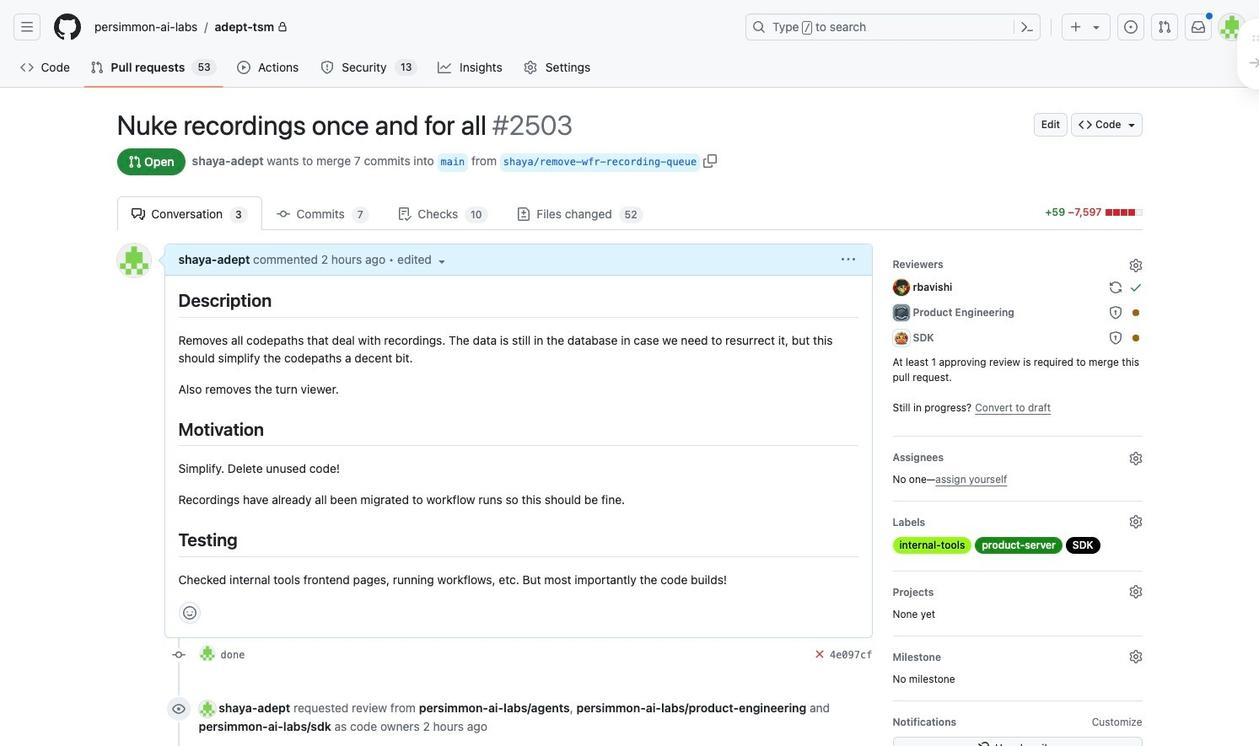 Task type: locate. For each thing, give the bounding box(es) containing it.
0 horizontal spatial git pull request image
[[91, 61, 104, 74]]

git pull request image
[[1159, 20, 1172, 34], [91, 61, 104, 74]]

command palette image
[[1021, 20, 1035, 34]]

9 / 11 checks ok image
[[813, 648, 827, 661]]

1 vertical spatial code image
[[1079, 118, 1093, 132]]

0 vertical spatial git pull request image
[[1159, 20, 1172, 34]]

add or remove reactions image
[[183, 606, 196, 620]]

pull request tabs element
[[117, 197, 1038, 230]]

0 vertical spatial triangle down image
[[1090, 20, 1104, 34]]

triangle down image
[[1090, 20, 1104, 34], [1125, 118, 1139, 132], [435, 255, 449, 268]]

list
[[88, 14, 736, 40]]

0 vertical spatial dot fill image
[[1130, 306, 1143, 320]]

shield lock image
[[1109, 332, 1123, 345]]

gear image inside "select projects" element
[[1130, 586, 1143, 599]]

1 horizontal spatial git pull request image
[[1159, 20, 1172, 34]]

@rbavishi image
[[893, 279, 910, 296]]

graph image
[[438, 61, 452, 74]]

1 vertical spatial triangle down image
[[1125, 118, 1139, 132]]

select reviewers element
[[893, 254, 1143, 423]]

@shaya adept image
[[199, 645, 216, 662]]

3 gear image from the top
[[1130, 586, 1143, 599]]

checklist image
[[398, 208, 411, 221]]

issue opened image
[[1125, 20, 1138, 34]]

gear image
[[1130, 452, 1143, 466], [1130, 516, 1143, 529], [1130, 586, 1143, 599], [1130, 651, 1143, 664]]

2 horizontal spatial triangle down image
[[1125, 118, 1139, 132]]

0 vertical spatial gear image
[[524, 61, 538, 74]]

gear image
[[524, 61, 538, 74], [1130, 259, 1143, 273]]

0 horizontal spatial triangle down image
[[435, 255, 449, 268]]

2 vertical spatial triangle down image
[[435, 255, 449, 268]]

1 horizontal spatial triangle down image
[[1090, 20, 1104, 34]]

dot fill image right shield lock icon
[[1130, 332, 1143, 345]]

notifications image
[[1192, 20, 1206, 34]]

check image
[[1130, 281, 1143, 295]]

0 horizontal spatial gear image
[[524, 61, 538, 74]]

1 dot fill image from the top
[[1130, 306, 1143, 320]]

@shaya adept image
[[199, 701, 216, 718]]

shield lock image
[[1109, 306, 1123, 320]]

banner
[[0, 0, 1260, 88]]

dot fill image
[[1130, 306, 1143, 320], [1130, 332, 1143, 345]]

2 dot fill image from the top
[[1130, 332, 1143, 345]]

homepage image
[[54, 14, 81, 41]]

comment discussion image
[[131, 208, 145, 221]]

git commit image
[[277, 208, 290, 221]]

code image
[[20, 61, 34, 74], [1079, 118, 1093, 132]]

select projects element
[[893, 582, 1143, 623]]

dot fill image right shield lock image on the right of page
[[1130, 306, 1143, 320]]

0 vertical spatial code image
[[20, 61, 34, 74]]

1 vertical spatial dot fill image
[[1130, 332, 1143, 345]]

1 horizontal spatial gear image
[[1130, 259, 1143, 273]]

1 gear image from the top
[[1130, 452, 1143, 466]]

1 vertical spatial git pull request image
[[91, 61, 104, 74]]



Task type: describe. For each thing, give the bounding box(es) containing it.
eye image
[[172, 703, 185, 716]]

4 gear image from the top
[[1130, 651, 1143, 664]]

shaya adept image
[[117, 244, 151, 278]]

1 vertical spatial gear image
[[1130, 259, 1143, 273]]

@persimmon ai labs/product engineering image
[[893, 305, 910, 322]]

gear image inside the select assignees 'element'
[[1130, 452, 1143, 466]]

status: open image
[[128, 155, 141, 169]]

@persimmon ai labs/sdk image
[[893, 330, 910, 347]]

lock image
[[278, 22, 288, 32]]

sync image
[[1109, 281, 1123, 295]]

copy image
[[704, 155, 717, 168]]

0 horizontal spatial code image
[[20, 61, 34, 74]]

1 horizontal spatial code image
[[1079, 118, 1093, 132]]

dot fill image for shield lock image on the right of page
[[1130, 306, 1143, 320]]

bell slash image
[[979, 743, 992, 747]]

file diff image
[[517, 208, 530, 221]]

show options image
[[842, 253, 855, 267]]

2 gear image from the top
[[1130, 516, 1143, 529]]

play image
[[237, 61, 250, 74]]

shield image
[[320, 61, 334, 74]]

dot fill image for shield lock icon
[[1130, 332, 1143, 345]]

add or remove reactions element
[[178, 602, 200, 624]]

select assignees element
[[893, 447, 1143, 488]]

git commit image
[[172, 649, 185, 662]]



Task type: vqa. For each thing, say whether or not it's contained in the screenshot.
The Repo icon
no



